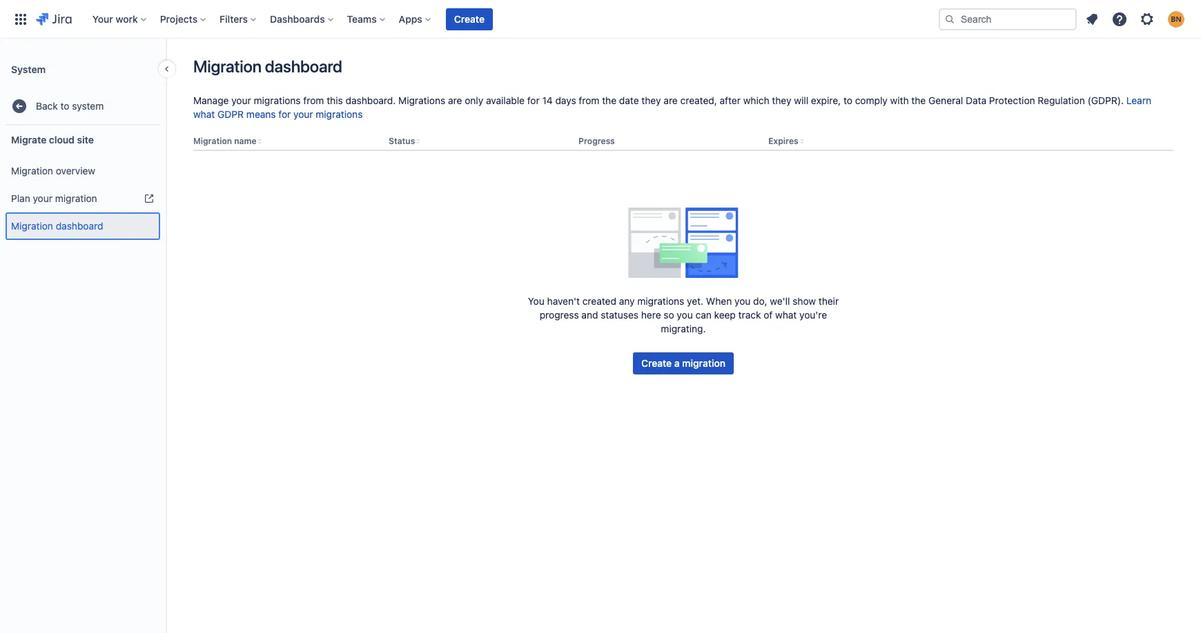 Task type: describe. For each thing, give the bounding box(es) containing it.
status
[[389, 136, 415, 146]]

keep
[[714, 309, 736, 321]]

your
[[92, 13, 113, 25]]

create a migration button
[[633, 353, 734, 375]]

your inside learn what gdpr means for your migrations
[[293, 108, 313, 120]]

regulation
[[1038, 95, 1085, 106]]

settings image
[[1139, 11, 1156, 27]]

create for create
[[454, 13, 485, 25]]

we'll
[[770, 295, 790, 307]]

2 they from the left
[[772, 95, 791, 106]]

migration overview
[[11, 165, 95, 176]]

progress
[[579, 136, 615, 146]]

migrate cloud site
[[11, 134, 94, 145]]

and
[[582, 309, 598, 321]]

after
[[720, 95, 741, 106]]

date
[[619, 95, 639, 106]]

Search field
[[939, 8, 1077, 30]]

1 the from the left
[[602, 95, 617, 106]]

plan your migration link
[[6, 185, 160, 213]]

migration dashboard link
[[6, 213, 160, 240]]

any
[[619, 295, 635, 307]]

migration name
[[193, 136, 256, 146]]

manage
[[193, 95, 229, 106]]

system
[[72, 100, 104, 112]]

filters
[[220, 13, 248, 25]]

create button
[[446, 8, 493, 30]]

migration up manage
[[193, 57, 262, 76]]

learn what gdpr means for your migrations link
[[193, 95, 1151, 120]]

expires button
[[768, 136, 798, 146]]

appswitcher icon image
[[12, 11, 29, 27]]

0 horizontal spatial you
[[677, 309, 693, 321]]

yet.
[[687, 295, 703, 307]]

migration down gdpr
[[193, 136, 232, 146]]

data
[[966, 95, 987, 106]]

do,
[[753, 295, 767, 307]]

2 the from the left
[[911, 95, 926, 106]]

available
[[486, 95, 525, 106]]

back to system
[[36, 100, 104, 112]]

0 vertical spatial for
[[527, 95, 540, 106]]

plan
[[11, 192, 30, 204]]

migrating.
[[661, 323, 706, 335]]

overview
[[56, 165, 95, 176]]

your work
[[92, 13, 138, 25]]

here
[[641, 309, 661, 321]]

migration down 'plan'
[[11, 220, 53, 232]]

you're
[[799, 309, 827, 321]]

create for create a migration
[[641, 358, 672, 369]]

learn what gdpr means for your migrations
[[193, 95, 1151, 120]]

migrations
[[398, 95, 445, 106]]

dashboard.
[[345, 95, 396, 106]]

this
[[327, 95, 343, 106]]

when
[[706, 295, 732, 307]]

system
[[11, 63, 46, 75]]

search image
[[944, 13, 955, 25]]

1 horizontal spatial dashboard
[[265, 57, 342, 76]]

status button
[[389, 136, 415, 146]]

migrate
[[11, 134, 46, 145]]

projects
[[160, 13, 198, 25]]

back to system link
[[6, 92, 160, 120]]

created
[[582, 295, 616, 307]]

teams
[[347, 13, 377, 25]]

migrations inside you haven't created any migrations yet. when you do, we'll show their progress and statuses here so you can keep track of what you're migrating.
[[637, 295, 684, 307]]

migration overview link
[[6, 157, 160, 185]]

0 vertical spatial migrations
[[254, 95, 301, 106]]

migration up 'plan'
[[11, 165, 53, 176]]

can
[[696, 309, 712, 321]]

14
[[542, 95, 553, 106]]

apps button
[[395, 8, 436, 30]]

1 horizontal spatial you
[[734, 295, 751, 307]]

help image
[[1111, 11, 1128, 27]]

1 they from the left
[[642, 95, 661, 106]]



Task type: locate. For each thing, give the bounding box(es) containing it.
1 vertical spatial dashboard
[[56, 220, 103, 232]]

with
[[890, 95, 909, 106]]

gdpr
[[217, 108, 244, 120]]

0 horizontal spatial the
[[602, 95, 617, 106]]

migration name button
[[193, 136, 256, 146]]

create right apps dropdown button
[[454, 13, 485, 25]]

0 vertical spatial what
[[193, 108, 215, 120]]

0 horizontal spatial migrations
[[254, 95, 301, 106]]

projects button
[[156, 8, 211, 30]]

1 are from the left
[[448, 95, 462, 106]]

0 horizontal spatial to
[[60, 100, 69, 112]]

their
[[819, 295, 839, 307]]

site
[[77, 134, 94, 145]]

1 vertical spatial for
[[278, 108, 291, 120]]

are
[[448, 95, 462, 106], [664, 95, 678, 106]]

manage your migrations from this dashboard. migrations are only available for 14 days from the date they are created, after which they will expire, to comply with the general data protection regulation (gdpr).
[[193, 95, 1126, 106]]

progress
[[540, 309, 579, 321]]

what down manage
[[193, 108, 215, 120]]

1 horizontal spatial what
[[775, 309, 797, 321]]

track
[[738, 309, 761, 321]]

migration dashboard inside migration dashboard link
[[11, 220, 103, 232]]

0 horizontal spatial your
[[33, 192, 52, 204]]

cloud
[[49, 134, 74, 145]]

are left created, at top
[[664, 95, 678, 106]]

migrations down this
[[316, 108, 363, 120]]

1 horizontal spatial create
[[641, 358, 672, 369]]

0 horizontal spatial for
[[278, 108, 291, 120]]

from
[[303, 95, 324, 106], [579, 95, 600, 106]]

1 vertical spatial migration
[[682, 358, 726, 369]]

1 horizontal spatial for
[[527, 95, 540, 106]]

from right days
[[579, 95, 600, 106]]

migration for plan your migration
[[55, 192, 97, 204]]

banner
[[0, 0, 1201, 39]]

migration dashboard up means at top
[[193, 57, 342, 76]]

0 vertical spatial your
[[231, 95, 251, 106]]

2 are from the left
[[664, 95, 678, 106]]

migrations up so
[[637, 295, 684, 307]]

migration
[[55, 192, 97, 204], [682, 358, 726, 369]]

you haven't created any migrations yet. when you do, we'll show their progress and statuses here so you can keep track of what you're migrating.
[[528, 295, 839, 335]]

you
[[734, 295, 751, 307], [677, 309, 693, 321]]

1 vertical spatial migration dashboard
[[11, 220, 103, 232]]

your
[[231, 95, 251, 106], [293, 108, 313, 120], [33, 192, 52, 204]]

you
[[528, 295, 545, 307]]

1 horizontal spatial are
[[664, 95, 678, 106]]

you up the track
[[734, 295, 751, 307]]

expire,
[[811, 95, 841, 106]]

to right expire,
[[844, 95, 852, 106]]

what inside learn what gdpr means for your migrations
[[193, 108, 215, 120]]

1 horizontal spatial your
[[231, 95, 251, 106]]

to
[[844, 95, 852, 106], [60, 100, 69, 112]]

they right date
[[642, 95, 661, 106]]

for inside learn what gdpr means for your migrations
[[278, 108, 291, 120]]

your up gdpr
[[231, 95, 251, 106]]

of
[[764, 309, 773, 321]]

a
[[674, 358, 680, 369]]

1 vertical spatial what
[[775, 309, 797, 321]]

migration
[[193, 57, 262, 76], [193, 136, 232, 146], [11, 165, 53, 176], [11, 220, 53, 232]]

1 horizontal spatial they
[[772, 95, 791, 106]]

0 horizontal spatial what
[[193, 108, 215, 120]]

your for migration
[[33, 192, 52, 204]]

1 horizontal spatial migrations
[[316, 108, 363, 120]]

1 horizontal spatial migration dashboard
[[193, 57, 342, 76]]

the left date
[[602, 95, 617, 106]]

learn
[[1126, 95, 1151, 106]]

haven't
[[547, 295, 580, 307]]

dashboard up this
[[265, 57, 342, 76]]

filters button
[[215, 8, 262, 30]]

what inside you haven't created any migrations yet. when you do, we'll show their progress and statuses here so you can keep track of what you're migrating.
[[775, 309, 797, 321]]

migration down overview
[[55, 192, 97, 204]]

your work button
[[88, 8, 152, 30]]

what
[[193, 108, 215, 120], [775, 309, 797, 321]]

show
[[793, 295, 816, 307]]

migrations
[[254, 95, 301, 106], [316, 108, 363, 120], [637, 295, 684, 307]]

1 horizontal spatial from
[[579, 95, 600, 106]]

back
[[36, 100, 58, 112]]

your right 'plan'
[[33, 192, 52, 204]]

name
[[234, 136, 256, 146]]

protection
[[989, 95, 1035, 106]]

statuses
[[601, 309, 639, 321]]

0 horizontal spatial migration dashboard
[[11, 220, 103, 232]]

jira image
[[36, 11, 72, 27], [36, 11, 72, 27]]

you up the migrating.
[[677, 309, 693, 321]]

the
[[602, 95, 617, 106], [911, 95, 926, 106]]

0 vertical spatial create
[[454, 13, 485, 25]]

your profile and settings image
[[1168, 11, 1185, 27]]

migration for create a migration
[[682, 358, 726, 369]]

create a migration
[[641, 358, 726, 369]]

means
[[246, 108, 276, 120]]

create left a
[[641, 358, 672, 369]]

create
[[454, 13, 485, 25], [641, 358, 672, 369]]

general
[[928, 95, 963, 106]]

which
[[743, 95, 769, 106]]

banner containing your work
[[0, 0, 1201, 39]]

1 vertical spatial your
[[293, 108, 313, 120]]

for left 14
[[527, 95, 540, 106]]

for
[[527, 95, 540, 106], [278, 108, 291, 120]]

what down we'll
[[775, 309, 797, 321]]

apps
[[399, 13, 422, 25]]

your for migrations
[[231, 95, 251, 106]]

0 horizontal spatial from
[[303, 95, 324, 106]]

migration inside button
[[682, 358, 726, 369]]

primary element
[[8, 0, 939, 38]]

dashboard down plan your migration link
[[56, 220, 103, 232]]

notifications image
[[1084, 11, 1100, 27]]

0 vertical spatial you
[[734, 295, 751, 307]]

2 from from the left
[[579, 95, 600, 106]]

0 horizontal spatial they
[[642, 95, 661, 106]]

1 vertical spatial create
[[641, 358, 672, 369]]

are left only
[[448, 95, 462, 106]]

your inside group
[[33, 192, 52, 204]]

migration right a
[[682, 358, 726, 369]]

1 horizontal spatial to
[[844, 95, 852, 106]]

expires
[[768, 136, 798, 146]]

0 horizontal spatial migration
[[55, 192, 97, 204]]

2 horizontal spatial migrations
[[637, 295, 684, 307]]

for right means at top
[[278, 108, 291, 120]]

create inside primary element
[[454, 13, 485, 25]]

0 horizontal spatial create
[[454, 13, 485, 25]]

migrations up means at top
[[254, 95, 301, 106]]

2 vertical spatial your
[[33, 192, 52, 204]]

days
[[555, 95, 576, 106]]

they left will
[[772, 95, 791, 106]]

dashboards button
[[266, 8, 339, 30]]

1 vertical spatial you
[[677, 309, 693, 321]]

your right means at top
[[293, 108, 313, 120]]

0 vertical spatial dashboard
[[265, 57, 342, 76]]

the right with
[[911, 95, 926, 106]]

migrations inside learn what gdpr means for your migrations
[[316, 108, 363, 120]]

from left this
[[303, 95, 324, 106]]

2 horizontal spatial your
[[293, 108, 313, 120]]

to right back
[[60, 100, 69, 112]]

group
[[6, 153, 160, 244]]

1 vertical spatial migrations
[[316, 108, 363, 120]]

migration dashboard
[[193, 57, 342, 76], [11, 220, 103, 232]]

1 horizontal spatial migration
[[682, 358, 726, 369]]

1 horizontal spatial the
[[911, 95, 926, 106]]

group containing migration overview
[[6, 153, 160, 244]]

(gdpr).
[[1088, 95, 1124, 106]]

plan your migration
[[11, 192, 97, 204]]

dashboard
[[265, 57, 342, 76], [56, 220, 103, 232]]

0 vertical spatial migration
[[55, 192, 97, 204]]

they
[[642, 95, 661, 106], [772, 95, 791, 106]]

0 horizontal spatial dashboard
[[56, 220, 103, 232]]

2 vertical spatial migrations
[[637, 295, 684, 307]]

migration dashboard down plan your migration at left top
[[11, 220, 103, 232]]

only
[[465, 95, 483, 106]]

work
[[116, 13, 138, 25]]

created,
[[680, 95, 717, 106]]

0 vertical spatial migration dashboard
[[193, 57, 342, 76]]

0 horizontal spatial are
[[448, 95, 462, 106]]

will
[[794, 95, 808, 106]]

comply
[[855, 95, 888, 106]]

dashboards
[[270, 13, 325, 25]]

teams button
[[343, 8, 390, 30]]

so
[[664, 309, 674, 321]]

1 from from the left
[[303, 95, 324, 106]]



Task type: vqa. For each thing, say whether or not it's contained in the screenshot.
Apps popup button
yes



